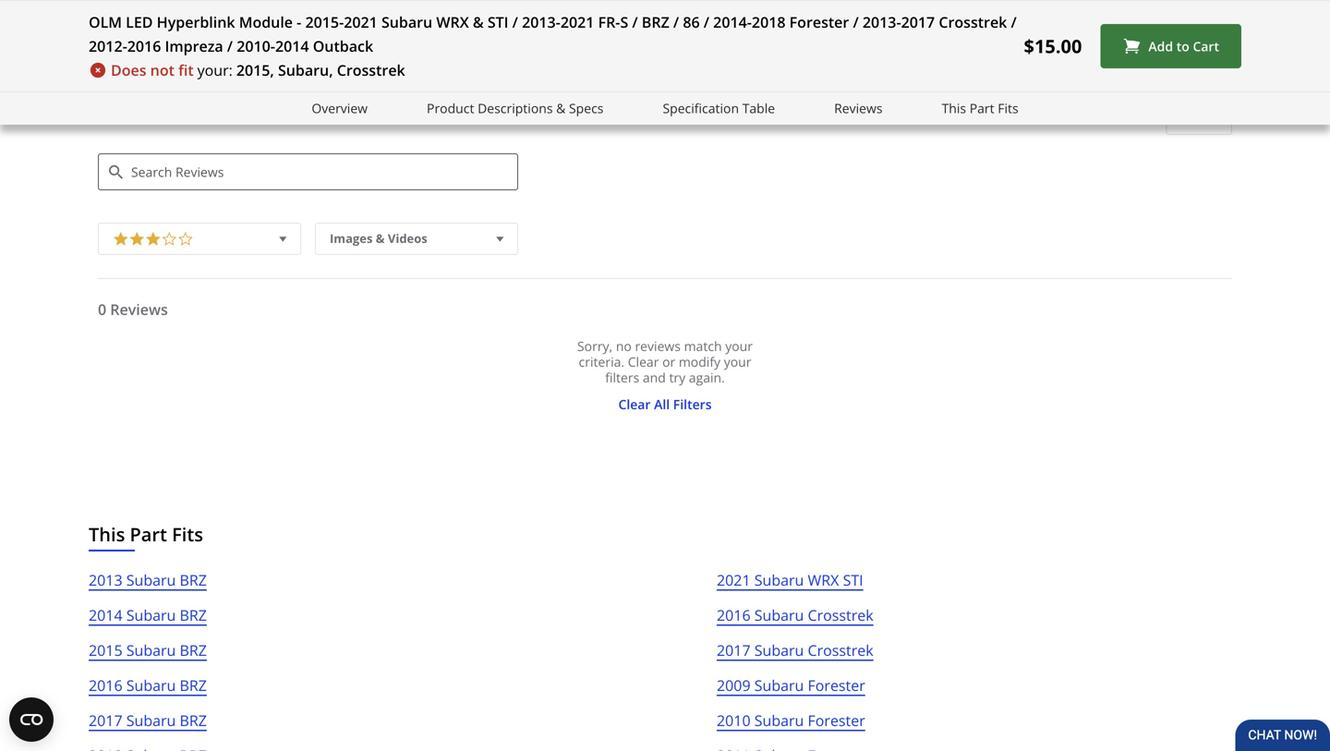 Task type: describe. For each thing, give the bounding box(es) containing it.
2021 subaru wrx sti link
[[717, 568, 863, 604]]

Rating Filter field
[[98, 223, 301, 255]]

2010 subaru forester link
[[717, 709, 865, 744]]

subaru for 2009 subaru forester
[[755, 676, 804, 695]]

product
[[427, 99, 474, 117]]

1 2013- from the left
[[522, 12, 561, 32]]

2017 for crosstrek
[[717, 640, 751, 660]]

0 vertical spatial part
[[970, 99, 995, 117]]

reviews for 0 reviews
[[110, 300, 168, 319]]

crosstrek inside olm led hyperblink module - 2015-2021 subaru wrx & sti / 2013-2021 fr-s / brz / 86 / 2014-2018 forester / 2013-2017 crosstrek / 2012-2016 impreza / 2010-2014 outback
[[939, 12, 1007, 32]]

forester for 2009 subaru forester
[[808, 676, 865, 695]]

2014-
[[713, 12, 752, 32]]

2010 subaru forester
[[717, 711, 865, 731]]

images & videos
[[330, 230, 428, 247]]

subaru inside olm led hyperblink module - 2015-2021 subaru wrx & sti / 2013-2021 fr-s / brz / 86 / 2014-2018 forester / 2013-2017 crosstrek / 2012-2016 impreza / 2010-2014 outback
[[382, 12, 433, 32]]

0 reviews
[[98, 300, 168, 319]]

does
[[111, 60, 146, 80]]

down triangle image inside rating filter field
[[275, 229, 291, 248]]

specification
[[663, 99, 739, 117]]

not
[[150, 60, 175, 80]]

1 horizontal spatial fits
[[998, 99, 1019, 117]]

Search Reviews search field
[[98, 154, 518, 191]]

forester for 2010 subaru forester
[[808, 711, 865, 731]]

reviews link
[[834, 98, 883, 119]]

filters
[[673, 396, 712, 413]]

2010
[[717, 711, 751, 731]]

2016 subaru brz
[[89, 676, 207, 695]]

2 vertical spatial clear
[[619, 396, 651, 413]]

4.5 star rating element
[[541, 0, 596, 3]]

to
[[1177, 37, 1190, 55]]

add to cart
[[1149, 37, 1220, 55]]

1 vertical spatial this
[[89, 522, 125, 547]]

try
[[669, 369, 686, 386]]

brz for 2017 subaru brz
[[180, 711, 207, 731]]

subaru for 2016 subaru brz
[[126, 676, 176, 695]]

2015 subaru brz link
[[89, 639, 207, 674]]

2013 subaru brz link
[[89, 568, 207, 604]]

overview
[[312, 99, 368, 117]]

or
[[662, 353, 676, 371]]

product descriptions & specs link
[[427, 98, 604, 119]]

1 vertical spatial 2014
[[89, 605, 123, 625]]

-
[[297, 12, 301, 32]]

2 2013- from the left
[[863, 12, 901, 32]]

add
[[1149, 37, 1173, 55]]

2013
[[89, 570, 123, 590]]

3 star image from the left
[[145, 228, 161, 247]]

brz for 2014 subaru brz
[[180, 605, 207, 625]]

2009 subaru forester link
[[717, 674, 865, 709]]

brz for 2013 subaru brz
[[180, 570, 207, 590]]

impreza
[[165, 36, 223, 56]]

2014 inside olm led hyperblink module - 2015-2021 subaru wrx & sti / 2013-2021 fr-s / brz / 86 / 2014-2018 forester / 2013-2017 crosstrek / 2012-2016 impreza / 2010-2014 outback
[[275, 36, 309, 56]]

sorry,
[[577, 337, 613, 355]]

0 horizontal spatial this part fits
[[89, 522, 203, 547]]

add to cart button
[[1101, 24, 1242, 68]]

crosstrek up '2017 subaru crosstrek'
[[808, 605, 874, 625]]

cart
[[1193, 37, 1220, 55]]

clear all filters link
[[612, 396, 718, 413]]

fr-
[[598, 12, 620, 32]]

2015 subaru brz
[[89, 640, 207, 660]]

wrx inside olm led hyperblink module - 2015-2021 subaru wrx & sti / 2013-2021 fr-s / brz / 86 / 2014-2018 forester / 2013-2017 crosstrek / 2012-2016 impreza / 2010-2014 outback
[[436, 12, 469, 32]]

subaru for 2015 subaru brz
[[126, 640, 176, 660]]

specification table link
[[663, 98, 775, 119]]

& inside olm led hyperblink module - 2015-2021 subaru wrx & sti / 2013-2021 fr-s / brz / 86 / 2014-2018 forester / 2013-2017 crosstrek / 2012-2016 impreza / 2010-2014 outback
[[473, 12, 484, 32]]

2009 subaru forester
[[717, 676, 865, 695]]

crosstrek down 2016 subaru crosstrek link
[[808, 640, 874, 660]]

brz for 2016 subaru brz
[[180, 676, 207, 695]]

forester inside olm led hyperblink module - 2015-2021 subaru wrx & sti / 2013-2021 fr-s / brz / 86 / 2014-2018 forester / 2013-2017 crosstrek / 2012-2016 impreza / 2010-2014 outback
[[790, 12, 849, 32]]

filters
[[605, 369, 640, 386]]

2014 subaru brz
[[89, 605, 207, 625]]

1 vertical spatial sti
[[843, 570, 863, 590]]

1 star image from the left
[[113, 228, 129, 247]]

your:
[[197, 60, 233, 80]]

all inside button
[[1208, 113, 1221, 128]]

2 star image from the left
[[129, 228, 145, 247]]

images
[[330, 230, 373, 247]]

does not fit your: 2015, subaru, crosstrek
[[111, 60, 405, 80]]

specs
[[569, 99, 604, 117]]

this part fits link
[[942, 98, 1019, 119]]

subaru for 2016 subaru crosstrek
[[755, 605, 804, 625]]

2016 for 2016 subaru brz
[[89, 676, 123, 695]]

2016 subaru brz link
[[89, 674, 207, 709]]

table
[[743, 99, 775, 117]]

Images & Videos Filter field
[[315, 223, 518, 255]]

match
[[684, 337, 722, 355]]

clear all button
[[1166, 106, 1232, 135]]

1 vertical spatial part
[[130, 522, 167, 547]]

0 horizontal spatial 2021
[[344, 12, 378, 32]]

down triangle image inside images & videos filter field
[[492, 229, 508, 248]]

subaru for 2017 subaru brz
[[126, 711, 176, 731]]

2016 subaru crosstrek
[[717, 605, 874, 625]]

your right match
[[725, 337, 753, 355]]

module
[[239, 12, 293, 32]]



Task type: locate. For each thing, give the bounding box(es) containing it.
subaru inside "link"
[[755, 676, 804, 695]]

0 horizontal spatial down triangle image
[[275, 229, 291, 248]]

clear left or
[[628, 353, 659, 371]]

wrx up product
[[436, 12, 469, 32]]

filter reviews heading
[[98, 104, 1232, 140]]

2021 up the outback
[[344, 12, 378, 32]]

& inside field
[[376, 230, 385, 247]]

all down cart
[[1208, 113, 1221, 128]]

1 vertical spatial wrx
[[808, 570, 839, 590]]

0 vertical spatial wrx
[[436, 12, 469, 32]]

2021 subaru wrx sti
[[717, 570, 863, 590]]

clear down 'add to cart'
[[1177, 113, 1205, 128]]

1 vertical spatial all
[[654, 396, 670, 413]]

1 vertical spatial 2017
[[717, 640, 751, 660]]

2016 down the led
[[127, 36, 161, 56]]

1 down triangle image from the left
[[275, 229, 291, 248]]

subaru down 2016 subaru brz link
[[126, 711, 176, 731]]

0 vertical spatial fits
[[998, 99, 1019, 117]]

subaru down 2013 subaru brz link
[[126, 605, 176, 625]]

& left specs
[[556, 99, 566, 117]]

brz down 2016 subaru brz link
[[180, 711, 207, 731]]

2014 subaru brz link
[[89, 604, 207, 639]]

1 horizontal spatial 2016
[[127, 36, 161, 56]]

your
[[725, 337, 753, 355], [724, 353, 752, 371]]

0 vertical spatial forester
[[790, 12, 849, 32]]

this part fits
[[942, 99, 1019, 117], [89, 522, 203, 547]]

2021
[[344, 12, 378, 32], [561, 12, 594, 32], [717, 570, 751, 590]]

2017 inside olm led hyperblink module - 2015-2021 subaru wrx & sti / 2013-2021 fr-s / brz / 86 / 2014-2018 forester / 2013-2017 crosstrek / 2012-2016 impreza / 2010-2014 outback
[[901, 12, 935, 32]]

reviews
[[98, 54, 153, 71]]

2014
[[275, 36, 309, 56], [89, 605, 123, 625]]

1 horizontal spatial all
[[1208, 113, 1221, 128]]

0 vertical spatial clear
[[1177, 113, 1205, 128]]

2016 for 2016 subaru crosstrek
[[717, 605, 751, 625]]

your right the modify
[[724, 353, 752, 371]]

modify
[[679, 353, 721, 371]]

2016 inside 2016 subaru crosstrek link
[[717, 605, 751, 625]]

sorry, no reviews match your criteria. clear or modify your filters and try again. clear all filters
[[577, 337, 753, 413]]

1 horizontal spatial this part fits
[[942, 99, 1019, 117]]

subaru up 2016 subaru crosstrek
[[755, 570, 804, 590]]

brz up the 2014 subaru brz
[[180, 570, 207, 590]]

clear
[[1177, 113, 1205, 128], [628, 353, 659, 371], [619, 396, 651, 413]]

2009
[[717, 676, 751, 695]]

subaru right 2015-
[[382, 12, 433, 32]]

1 horizontal spatial this
[[942, 99, 966, 117]]

0 horizontal spatial fits
[[172, 522, 203, 547]]

2018
[[752, 12, 786, 32]]

& inside "link"
[[556, 99, 566, 117]]

86
[[683, 12, 700, 32]]

0 vertical spatial all
[[1208, 113, 1221, 128]]

0 vertical spatial this
[[942, 99, 966, 117]]

star image
[[113, 228, 129, 247], [129, 228, 145, 247], [145, 228, 161, 247]]

part
[[970, 99, 995, 117], [130, 522, 167, 547]]

2016 down the 2021 subaru wrx sti link
[[717, 605, 751, 625]]

subaru down 2009 subaru forester "link"
[[755, 711, 804, 731]]

0 horizontal spatial part
[[130, 522, 167, 547]]

/
[[512, 12, 518, 32], [632, 12, 638, 32], [673, 12, 679, 32], [704, 12, 710, 32], [853, 12, 859, 32], [1011, 12, 1017, 32], [227, 36, 233, 56]]

0 horizontal spatial all
[[654, 396, 670, 413]]

all inside 'sorry, no reviews match your criteria. clear or modify your filters and try again. clear all filters'
[[654, 396, 670, 413]]

2 horizontal spatial 2017
[[901, 12, 935, 32]]

subaru for 2010 subaru forester
[[755, 711, 804, 731]]

clear all
[[1177, 113, 1221, 128]]

this inside this part fits link
[[942, 99, 966, 117]]

sti
[[488, 12, 509, 32], [843, 570, 863, 590]]

0
[[98, 300, 106, 319]]

2 down triangle image from the left
[[492, 229, 508, 248]]

2013- down 4.5 star rating element
[[522, 12, 561, 32]]

filter reviews
[[98, 104, 196, 124]]

subaru down the 2021 subaru wrx sti link
[[755, 605, 804, 625]]

down triangle image right videos
[[492, 229, 508, 248]]

subaru for 2017 subaru crosstrek
[[755, 640, 804, 660]]

olm
[[89, 12, 122, 32]]

led
[[126, 12, 153, 32]]

wrx
[[436, 12, 469, 32], [808, 570, 839, 590]]

filter
[[98, 104, 135, 124]]

2013 subaru brz
[[89, 570, 207, 590]]

descriptions
[[478, 99, 553, 117]]

brz down 2014 subaru brz link
[[180, 640, 207, 660]]

2015-
[[305, 12, 344, 32]]

2016 subaru crosstrek link
[[717, 604, 874, 639]]

videos
[[388, 230, 428, 247]]

clear inside button
[[1177, 113, 1205, 128]]

2013- up "reviews" link
[[863, 12, 901, 32]]

& up product
[[473, 12, 484, 32]]

2017 subaru crosstrek
[[717, 640, 874, 660]]

0 vertical spatial 2016
[[127, 36, 161, 56]]

crosstrek
[[939, 12, 1007, 32], [337, 60, 405, 80], [808, 605, 874, 625], [808, 640, 874, 660]]

subaru down 2014 subaru brz link
[[126, 640, 176, 660]]

2021 up 2016 subaru crosstrek
[[717, 570, 751, 590]]

1 horizontal spatial 2013-
[[863, 12, 901, 32]]

empty star image
[[177, 228, 194, 247]]

fits
[[998, 99, 1019, 117], [172, 522, 203, 547]]

1 vertical spatial forester
[[808, 676, 865, 695]]

no
[[616, 337, 632, 355]]

subaru down 2017 subaru crosstrek link
[[755, 676, 804, 695]]

2015
[[89, 640, 123, 660]]

all down and
[[654, 396, 670, 413]]

2016 inside olm led hyperblink module - 2015-2021 subaru wrx & sti / 2013-2021 fr-s / brz / 86 / 2014-2018 forester / 2013-2017 crosstrek / 2012-2016 impreza / 2010-2014 outback
[[127, 36, 161, 56]]

2 horizontal spatial 2021
[[717, 570, 751, 590]]

subaru for 2013 subaru brz
[[126, 570, 176, 590]]

sti up product descriptions & specs
[[488, 12, 509, 32]]

subaru up the 2014 subaru brz
[[126, 570, 176, 590]]

0 horizontal spatial 2016
[[89, 676, 123, 695]]

2013-
[[522, 12, 561, 32], [863, 12, 901, 32]]

forester inside "link"
[[808, 676, 865, 695]]

0 vertical spatial sti
[[488, 12, 509, 32]]

2016 down 2015
[[89, 676, 123, 695]]

again.
[[689, 369, 725, 386]]

subaru,
[[278, 60, 333, 80]]

fit
[[178, 60, 194, 80]]

magnifying glass image
[[109, 166, 123, 179]]

questions
[[170, 54, 241, 71]]

crosstrek up this part fits link
[[939, 12, 1007, 32]]

reviews inside heading
[[139, 104, 196, 124]]

brz right s
[[642, 12, 670, 32]]

all
[[1208, 113, 1221, 128], [654, 396, 670, 413]]

subaru down '2015 subaru brz' link
[[126, 676, 176, 695]]

and
[[643, 369, 666, 386]]

brz inside olm led hyperblink module - 2015-2021 subaru wrx & sti / 2013-2021 fr-s / brz / 86 / 2014-2018 forester / 2013-2017 crosstrek / 2012-2016 impreza / 2010-2014 outback
[[642, 12, 670, 32]]

1 horizontal spatial &
[[473, 12, 484, 32]]

2021 down 4.5 star rating element
[[561, 12, 594, 32]]

images & videos element
[[315, 223, 518, 255]]

brz down '2015 subaru brz' link
[[180, 676, 207, 695]]

&
[[473, 12, 484, 32], [556, 99, 566, 117], [376, 230, 385, 247]]

2014 down 2013
[[89, 605, 123, 625]]

brz
[[642, 12, 670, 32], [180, 570, 207, 590], [180, 605, 207, 625], [180, 640, 207, 660], [180, 676, 207, 695], [180, 711, 207, 731]]

subaru
[[382, 12, 433, 32], [126, 570, 176, 590], [755, 570, 804, 590], [126, 605, 176, 625], [755, 605, 804, 625], [126, 640, 176, 660], [755, 640, 804, 660], [126, 676, 176, 695], [755, 676, 804, 695], [126, 711, 176, 731], [755, 711, 804, 731]]

2 vertical spatial &
[[376, 230, 385, 247]]

outback
[[313, 36, 373, 56]]

down triangle image left images
[[275, 229, 291, 248]]

forester down 2009 subaru forester "link"
[[808, 711, 865, 731]]

0 vertical spatial 2017
[[901, 12, 935, 32]]

wrx up 2016 subaru crosstrek
[[808, 570, 839, 590]]

0 vertical spatial this part fits
[[942, 99, 1019, 117]]

2 horizontal spatial 2016
[[717, 605, 751, 625]]

1 horizontal spatial 2014
[[275, 36, 309, 56]]

s
[[620, 12, 628, 32]]

forester down 2017 subaru crosstrek link
[[808, 676, 865, 695]]

& left videos
[[376, 230, 385, 247]]

0 horizontal spatial &
[[376, 230, 385, 247]]

2017 for brz
[[89, 711, 123, 731]]

subaru for 2014 subaru brz
[[126, 605, 176, 625]]

2 horizontal spatial &
[[556, 99, 566, 117]]

0 horizontal spatial 2014
[[89, 605, 123, 625]]

2017 subaru crosstrek link
[[717, 639, 874, 674]]

2017 subaru brz link
[[89, 709, 207, 744]]

1 vertical spatial this part fits
[[89, 522, 203, 547]]

0 horizontal spatial this
[[89, 522, 125, 547]]

forester right 2018
[[790, 12, 849, 32]]

1 vertical spatial &
[[556, 99, 566, 117]]

1 horizontal spatial 2021
[[561, 12, 594, 32]]

hyperblink
[[157, 12, 235, 32]]

subaru for 2021 subaru wrx sti
[[755, 570, 804, 590]]

2015,
[[236, 60, 274, 80]]

1 horizontal spatial 2017
[[717, 640, 751, 660]]

clear down "filters"
[[619, 396, 651, 413]]

1 vertical spatial 2016
[[717, 605, 751, 625]]

2017
[[901, 12, 935, 32], [717, 640, 751, 660], [89, 711, 123, 731]]

1 horizontal spatial part
[[970, 99, 995, 117]]

0 horizontal spatial sti
[[488, 12, 509, 32]]

$15.00
[[1024, 33, 1082, 59]]

sti inside olm led hyperblink module - 2015-2021 subaru wrx & sti / 2013-2021 fr-s / brz / 86 / 2014-2018 forester / 2013-2017 crosstrek / 2012-2016 impreza / 2010-2014 outback
[[488, 12, 509, 32]]

0 horizontal spatial wrx
[[436, 12, 469, 32]]

empty star image
[[161, 228, 177, 247]]

rating element
[[98, 223, 301, 255]]

1 horizontal spatial down triangle image
[[492, 229, 508, 248]]

brz for 2015 subaru brz
[[180, 640, 207, 660]]

open widget image
[[9, 698, 54, 742]]

2016 inside 2016 subaru brz link
[[89, 676, 123, 695]]

tab list
[[98, 54, 258, 82]]

brz down 2013 subaru brz link
[[180, 605, 207, 625]]

reviews
[[635, 337, 681, 355]]

2 vertical spatial forester
[[808, 711, 865, 731]]

tab list containing reviews
[[98, 54, 258, 82]]

this
[[942, 99, 966, 117], [89, 522, 125, 547]]

criteria.
[[579, 353, 625, 371]]

sti up 2016 subaru crosstrek
[[843, 570, 863, 590]]

1 horizontal spatial wrx
[[808, 570, 839, 590]]

2 vertical spatial 2016
[[89, 676, 123, 695]]

0 vertical spatial 2014
[[275, 36, 309, 56]]

forester
[[790, 12, 849, 32], [808, 676, 865, 695], [808, 711, 865, 731]]

olm led hyperblink module - 2015-2021 subaru wrx & sti / 2013-2021 fr-s / brz / 86 / 2014-2018 forester / 2013-2017 crosstrek / 2012-2016 impreza / 2010-2014 outback
[[89, 12, 1017, 56]]

down triangle image
[[275, 229, 291, 248], [492, 229, 508, 248]]

2014 down - at the top left
[[275, 36, 309, 56]]

2 vertical spatial 2017
[[89, 711, 123, 731]]

subaru down 2016 subaru crosstrek link
[[755, 640, 804, 660]]

reviews for filter reviews
[[139, 104, 196, 124]]

crosstrek down the outback
[[337, 60, 405, 80]]

0 horizontal spatial 2017
[[89, 711, 123, 731]]

product descriptions & specs
[[427, 99, 604, 117]]

overview link
[[312, 98, 368, 119]]

1 vertical spatial fits
[[172, 522, 203, 547]]

2017 subaru brz
[[89, 711, 207, 731]]

specification table
[[663, 99, 775, 117]]

0 vertical spatial &
[[473, 12, 484, 32]]

1 vertical spatial clear
[[628, 353, 659, 371]]

1 horizontal spatial sti
[[843, 570, 863, 590]]

2010-
[[237, 36, 275, 56]]

2012-
[[89, 36, 127, 56]]

0 horizontal spatial 2013-
[[522, 12, 561, 32]]



Task type: vqa. For each thing, say whether or not it's contained in the screenshot.
a subaru STI Thumbnail Image
no



